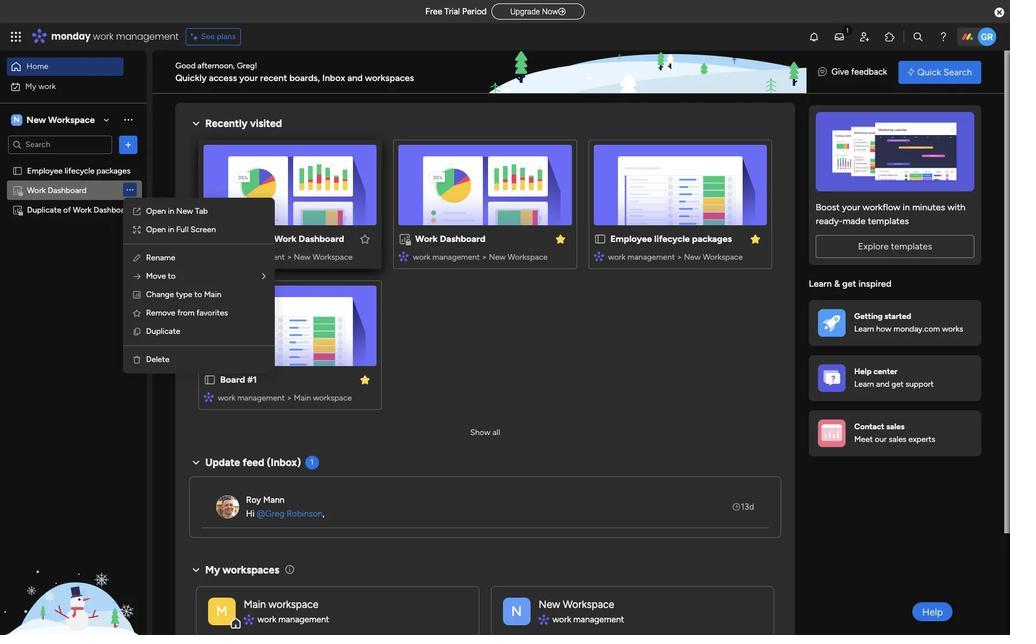 Task type: locate. For each thing, give the bounding box(es) containing it.
work management for n
[[553, 615, 625, 625]]

monday
[[51, 30, 91, 43]]

0 vertical spatial open
[[146, 207, 166, 216]]

1 vertical spatial duplicate of work dashboard
[[220, 234, 344, 245]]

my
[[25, 81, 36, 91], [205, 564, 220, 577]]

work dashboard
[[27, 186, 87, 195], [416, 234, 486, 245]]

get
[[843, 278, 857, 289], [892, 380, 904, 390]]

0 horizontal spatial n
[[14, 115, 20, 125]]

sales right our
[[889, 435, 907, 445]]

workspace inside quick search results list box
[[313, 394, 352, 403]]

0 vertical spatial my
[[25, 81, 36, 91]]

learn
[[809, 278, 833, 289], [855, 325, 875, 334], [855, 380, 875, 390]]

0 vertical spatial employee
[[27, 166, 63, 176]]

update feed (inbox)
[[205, 457, 301, 469]]

apps image
[[885, 31, 896, 43]]

learn left &
[[809, 278, 833, 289]]

1 image
[[843, 24, 853, 37]]

0 vertical spatial main
[[204, 290, 222, 300]]

inbox image
[[834, 31, 846, 43]]

your up made
[[843, 202, 861, 213]]

favorites
[[197, 308, 228, 318]]

packages inside "list box"
[[97, 166, 131, 176]]

0 horizontal spatial main
[[204, 290, 222, 300]]

0 vertical spatial duplicate
[[27, 205, 61, 215]]

roy mann image
[[216, 496, 239, 519]]

see plans button
[[186, 28, 241, 45]]

now
[[542, 7, 559, 16]]

work dashboard inside quick search results list box
[[416, 234, 486, 245]]

search everything image
[[913, 31, 925, 43]]

templates
[[869, 216, 910, 227], [892, 241, 933, 252]]

0 vertical spatial workspace
[[313, 394, 352, 403]]

2 open from the top
[[146, 225, 166, 235]]

1 private dashboard image from the top
[[12, 185, 23, 196]]

help inside button
[[923, 607, 944, 618]]

learn inside help center learn and get support
[[855, 380, 875, 390]]

management
[[116, 30, 179, 43], [238, 253, 285, 262], [433, 253, 480, 262], [628, 253, 675, 262], [238, 394, 285, 403], [279, 615, 330, 625], [574, 615, 625, 625]]

free
[[426, 6, 443, 17]]

2 horizontal spatial main
[[294, 394, 311, 403]]

0 vertical spatial duplicate of work dashboard
[[27, 205, 132, 215]]

1 horizontal spatial to
[[195, 290, 202, 300]]

0 vertical spatial public board image
[[12, 165, 23, 176]]

1 work management > new workspace from the left
[[218, 253, 353, 262]]

0 vertical spatial n
[[14, 115, 20, 125]]

1 vertical spatial open
[[146, 225, 166, 235]]

1 horizontal spatial workspaces
[[365, 72, 414, 83]]

0 vertical spatial your
[[240, 72, 258, 83]]

workspaces right inbox
[[365, 72, 414, 83]]

1 vertical spatial workspace
[[269, 599, 319, 611]]

add to favorites image
[[360, 233, 371, 245]]

help for help center learn and get support
[[855, 367, 872, 377]]

contact sales element
[[809, 410, 982, 457]]

v2 user feedback image
[[819, 66, 827, 79]]

your down "greg!"
[[240, 72, 258, 83]]

1 horizontal spatial private dashboard image
[[399, 233, 412, 246]]

work management > new workspace
[[218, 253, 353, 262], [413, 253, 548, 262], [609, 253, 743, 262]]

2 horizontal spatial public board image
[[594, 233, 607, 246]]

1 vertical spatial your
[[843, 202, 861, 213]]

my work
[[25, 81, 56, 91]]

upgrade now link
[[492, 3, 585, 19]]

roy mann
[[246, 495, 285, 506]]

packages
[[97, 166, 131, 176], [693, 234, 733, 245]]

1 vertical spatial lottie animation element
[[0, 520, 147, 636]]

workspaces up main workspace
[[223, 564, 279, 577]]

1 horizontal spatial n
[[512, 603, 523, 620]]

my right the close my workspaces icon on the left of page
[[205, 564, 220, 577]]

workspaces
[[365, 72, 414, 83], [223, 564, 279, 577]]

home button
[[7, 58, 124, 76]]

lottie animation image
[[484, 51, 807, 94], [0, 520, 147, 636]]

of inside quick search results list box
[[263, 234, 272, 245]]

monday.com
[[894, 325, 941, 334]]

2 horizontal spatial work management > new workspace
[[609, 253, 743, 262]]

0 horizontal spatial remove from favorites image
[[555, 233, 567, 245]]

in up open in full screen
[[168, 207, 174, 216]]

options image
[[123, 139, 134, 150]]

0 vertical spatial help
[[855, 367, 872, 377]]

0 vertical spatial workspaces
[[365, 72, 414, 83]]

good afternoon, greg! quickly access your recent boards, inbox and workspaces
[[175, 61, 414, 83]]

mann
[[263, 495, 285, 506]]

duplicate of work dashboard
[[27, 205, 132, 215], [220, 234, 344, 245]]

remove from favorites image for employee lifecycle packages
[[750, 233, 762, 245]]

1 horizontal spatial help
[[923, 607, 944, 618]]

workspace selection element
[[11, 113, 97, 127]]

employee inside "list box"
[[27, 166, 63, 176]]

recent
[[260, 72, 287, 83]]

open in new tab image
[[132, 207, 142, 216]]

1 vertical spatial work dashboard
[[416, 234, 486, 245]]

employee for public board image for work management > new workspace
[[611, 234, 653, 245]]

with
[[948, 202, 966, 213]]

all
[[493, 428, 501, 438]]

0 vertical spatial sales
[[887, 422, 905, 432]]

0 horizontal spatial lottie animation image
[[0, 520, 147, 636]]

2 horizontal spatial duplicate
[[220, 234, 261, 245]]

in left full
[[168, 225, 174, 235]]

roy
[[246, 495, 261, 506]]

list box
[[0, 159, 147, 375]]

1 horizontal spatial employee lifecycle packages
[[611, 234, 733, 245]]

1 vertical spatial workspaces
[[223, 564, 279, 577]]

> for employee lifecycle packages
[[677, 253, 682, 262]]

work management > main workspace
[[218, 394, 352, 403]]

and inside good afternoon, greg! quickly access your recent boards, inbox and workspaces
[[348, 72, 363, 83]]

in left minutes
[[903, 202, 911, 213]]

help inside help center learn and get support
[[855, 367, 872, 377]]

get right &
[[843, 278, 857, 289]]

free trial period
[[426, 6, 487, 17]]

to
[[168, 272, 176, 281], [195, 290, 202, 300]]

support
[[906, 380, 935, 390]]

explore templates button
[[816, 235, 975, 258]]

1 private dashboard image from the left
[[204, 233, 216, 246]]

open right 'open in new tab' image
[[146, 207, 166, 216]]

1 work management from the left
[[258, 615, 330, 625]]

1 horizontal spatial lottie animation element
[[484, 51, 807, 94]]

0 vertical spatial lifecycle
[[65, 166, 95, 176]]

and right inbox
[[348, 72, 363, 83]]

employee inside quick search results list box
[[611, 234, 653, 245]]

open in full screen
[[146, 225, 216, 235]]

workspace image
[[11, 114, 22, 126], [503, 598, 531, 626]]

0 vertical spatial remove from favorites image
[[132, 309, 142, 318]]

work management
[[258, 615, 330, 625], [553, 615, 625, 625]]

help center learn and get support
[[855, 367, 935, 390]]

1 vertical spatial learn
[[855, 325, 875, 334]]

to right move
[[168, 272, 176, 281]]

1 horizontal spatial of
[[263, 234, 272, 245]]

1 vertical spatial my
[[205, 564, 220, 577]]

0 horizontal spatial get
[[843, 278, 857, 289]]

1 open from the top
[[146, 207, 166, 216]]

0 horizontal spatial packages
[[97, 166, 131, 176]]

your
[[240, 72, 258, 83], [843, 202, 861, 213]]

2 private dashboard image from the left
[[399, 233, 412, 246]]

1 vertical spatial templates
[[892, 241, 933, 252]]

1 horizontal spatial duplicate
[[146, 327, 180, 337]]

0 horizontal spatial duplicate
[[27, 205, 61, 215]]

templates down workflow
[[869, 216, 910, 227]]

1 horizontal spatial public board image
[[204, 374, 216, 387]]

1 vertical spatial employee lifecycle packages
[[611, 234, 733, 245]]

1 horizontal spatial lifecycle
[[655, 234, 690, 245]]

1 horizontal spatial and
[[877, 380, 890, 390]]

lifecycle inside quick search results list box
[[655, 234, 690, 245]]

3 work management > new workspace from the left
[[609, 253, 743, 262]]

0 horizontal spatial workspaces
[[223, 564, 279, 577]]

0 horizontal spatial and
[[348, 72, 363, 83]]

rename
[[146, 253, 175, 263]]

and down center
[[877, 380, 890, 390]]

1 horizontal spatial your
[[843, 202, 861, 213]]

main
[[204, 290, 222, 300], [294, 394, 311, 403], [244, 599, 266, 611]]

started
[[885, 312, 912, 321]]

of
[[63, 205, 71, 215], [263, 234, 272, 245]]

> for board #1
[[287, 394, 292, 403]]

boards,
[[290, 72, 320, 83]]

2 vertical spatial learn
[[855, 380, 875, 390]]

inbox
[[322, 72, 345, 83]]

public board image
[[12, 165, 23, 176], [594, 233, 607, 246], [204, 374, 216, 387]]

&
[[835, 278, 841, 289]]

1 horizontal spatial lottie animation image
[[484, 51, 807, 94]]

1 horizontal spatial packages
[[693, 234, 733, 245]]

0 horizontal spatial workspace image
[[11, 114, 22, 126]]

lottie animation element
[[484, 51, 807, 94], [0, 520, 147, 636]]

list box containing employee lifecycle packages
[[0, 159, 147, 375]]

screen
[[191, 225, 216, 235]]

1 vertical spatial private dashboard image
[[12, 205, 23, 215]]

workspaces inside good afternoon, greg! quickly access your recent boards, inbox and workspaces
[[365, 72, 414, 83]]

0 horizontal spatial of
[[63, 205, 71, 215]]

option
[[0, 161, 147, 163]]

select product image
[[10, 31, 22, 43]]

workspace
[[48, 114, 95, 125], [313, 253, 353, 262], [508, 253, 548, 262], [703, 253, 743, 262], [563, 599, 615, 611]]

private dashboard image right add to favorites image
[[399, 233, 412, 246]]

private dashboard image for work dashboard
[[399, 233, 412, 246]]

help for help
[[923, 607, 944, 618]]

boost
[[816, 202, 840, 213]]

learn for help
[[855, 380, 875, 390]]

lifecycle
[[65, 166, 95, 176], [655, 234, 690, 245]]

1 horizontal spatial work management > new workspace
[[413, 253, 548, 262]]

employee lifecycle packages inside "list box"
[[27, 166, 131, 176]]

your inside boost your workflow in minutes with ready-made templates
[[843, 202, 861, 213]]

open right 'open in full screen' 'image'
[[146, 225, 166, 235]]

work management > new workspace for work dashboard
[[413, 253, 548, 262]]

2 work management > new workspace from the left
[[413, 253, 548, 262]]

1 vertical spatial help
[[923, 607, 944, 618]]

change type to main
[[146, 290, 222, 300]]

1 horizontal spatial work dashboard
[[416, 234, 486, 245]]

private dashboard image
[[12, 185, 23, 196], [12, 205, 23, 215]]

2 remove from favorites image from the left
[[750, 233, 762, 245]]

from
[[177, 308, 195, 318]]

getting started element
[[809, 300, 982, 346]]

sales up our
[[887, 422, 905, 432]]

1 horizontal spatial duplicate of work dashboard
[[220, 234, 344, 245]]

work
[[27, 186, 46, 195], [73, 205, 92, 215], [274, 234, 297, 245], [416, 234, 438, 245]]

n for workspace icon to the bottom
[[512, 603, 523, 620]]

workspace
[[313, 394, 352, 403], [269, 599, 319, 611]]

my inside button
[[25, 81, 36, 91]]

1 vertical spatial packages
[[693, 234, 733, 245]]

my down home
[[25, 81, 36, 91]]

0 vertical spatial of
[[63, 205, 71, 215]]

1 horizontal spatial remove from favorites image
[[360, 374, 371, 386]]

0 vertical spatial lottie animation image
[[484, 51, 807, 94]]

move to image
[[132, 272, 142, 281]]

1 vertical spatial employee
[[611, 234, 653, 245]]

made
[[843, 216, 866, 227]]

Search in workspace field
[[24, 138, 96, 151]]

0 vertical spatial work dashboard
[[27, 186, 87, 195]]

1 vertical spatial lottie animation image
[[0, 520, 147, 636]]

1
[[311, 458, 314, 468]]

n
[[14, 115, 20, 125], [512, 603, 523, 620]]

1 remove from favorites image from the left
[[555, 233, 567, 245]]

greg robinson image
[[979, 28, 997, 46]]

home
[[26, 62, 48, 71]]

1 vertical spatial main
[[294, 394, 311, 403]]

1 vertical spatial n
[[512, 603, 523, 620]]

change
[[146, 290, 174, 300]]

main for move to
[[204, 290, 222, 300]]

main inside quick search results list box
[[294, 394, 311, 403]]

0 horizontal spatial employee
[[27, 166, 63, 176]]

change type to main image
[[132, 291, 142, 300]]

and
[[348, 72, 363, 83], [877, 380, 890, 390]]

1 horizontal spatial workspace image
[[503, 598, 531, 626]]

quick search button
[[899, 61, 982, 84]]

main workspace
[[244, 599, 319, 611]]

0 horizontal spatial duplicate of work dashboard
[[27, 205, 132, 215]]

2 work management from the left
[[553, 615, 625, 625]]

13d
[[742, 502, 755, 512]]

1 horizontal spatial remove from favorites image
[[750, 233, 762, 245]]

to right type
[[195, 290, 202, 300]]

1 horizontal spatial employee
[[611, 234, 653, 245]]

1 horizontal spatial work management
[[553, 615, 625, 625]]

n for the top workspace icon
[[14, 115, 20, 125]]

minutes
[[913, 202, 946, 213]]

1 vertical spatial remove from favorites image
[[360, 374, 371, 386]]

remove from favorites image
[[132, 309, 142, 318], [360, 374, 371, 386]]

learn inside getting started learn how monday.com works
[[855, 325, 875, 334]]

0 vertical spatial employee lifecycle packages
[[27, 166, 131, 176]]

work management for m
[[258, 615, 330, 625]]

feed
[[243, 457, 264, 469]]

lottie animation image for leftmost lottie animation element
[[0, 520, 147, 636]]

center
[[874, 367, 898, 377]]

work
[[93, 30, 114, 43], [38, 81, 56, 91], [218, 253, 236, 262], [413, 253, 431, 262], [609, 253, 626, 262], [218, 394, 236, 403], [258, 615, 277, 625], [553, 615, 572, 625]]

quick search results list box
[[189, 131, 782, 424]]

close update feed (inbox) image
[[189, 456, 203, 470]]

learn down getting
[[855, 325, 875, 334]]

1 vertical spatial duplicate
[[220, 234, 261, 245]]

0 vertical spatial packages
[[97, 166, 131, 176]]

open in new tab
[[146, 207, 208, 216]]

templates right 'explore'
[[892, 241, 933, 252]]

learn down center
[[855, 380, 875, 390]]

0 horizontal spatial your
[[240, 72, 258, 83]]

0 vertical spatial private dashboard image
[[12, 185, 23, 196]]

public board image for work management > new workspace
[[594, 233, 607, 246]]

work management > new workspace for employee lifecycle packages
[[609, 253, 743, 262]]

our
[[876, 435, 887, 445]]

templates inside explore templates button
[[892, 241, 933, 252]]

private dashboard image
[[204, 233, 216, 246], [399, 233, 412, 246]]

2 vertical spatial public board image
[[204, 374, 216, 387]]

remove from favorites image for work dashboard
[[555, 233, 567, 245]]

packages inside quick search results list box
[[693, 234, 733, 245]]

remove from favorites image
[[555, 233, 567, 245], [750, 233, 762, 245]]

new
[[26, 114, 46, 125], [176, 207, 193, 216], [294, 253, 311, 262], [489, 253, 506, 262], [684, 253, 701, 262], [539, 599, 561, 611]]

contact sales meet our sales experts
[[855, 422, 936, 445]]

get down center
[[892, 380, 904, 390]]

private dashboard image right full
[[204, 233, 216, 246]]

1 horizontal spatial main
[[244, 599, 266, 611]]

0 horizontal spatial remove from favorites image
[[132, 309, 142, 318]]

lifecycle inside "list box"
[[65, 166, 95, 176]]

1 vertical spatial public board image
[[594, 233, 607, 246]]



Task type: vqa. For each thing, say whether or not it's contained in the screenshot.
leftmost work management
yes



Task type: describe. For each thing, give the bounding box(es) containing it.
my workspaces
[[205, 564, 279, 577]]

open for open in full screen
[[146, 225, 166, 235]]

how
[[877, 325, 892, 334]]

boost your workflow in minutes with ready-made templates
[[816, 202, 966, 227]]

lottie animation image for the top lottie animation element
[[484, 51, 807, 94]]

1 vertical spatial sales
[[889, 435, 907, 445]]

my for my work
[[25, 81, 36, 91]]

invite members image
[[860, 31, 871, 43]]

show all button
[[466, 424, 505, 442]]

0 horizontal spatial work dashboard
[[27, 186, 87, 195]]

show
[[471, 428, 491, 438]]

upgrade now
[[511, 7, 559, 16]]

visited
[[250, 117, 282, 130]]

0 horizontal spatial public board image
[[12, 165, 23, 176]]

learn & get inspired
[[809, 278, 892, 289]]

0 horizontal spatial lottie animation element
[[0, 520, 147, 636]]

of inside "list box"
[[63, 205, 71, 215]]

quick
[[918, 66, 942, 77]]

close recently visited image
[[189, 117, 203, 131]]

your inside good afternoon, greg! quickly access your recent boards, inbox and workspaces
[[240, 72, 258, 83]]

workflow
[[863, 202, 901, 213]]

remove from favorites
[[146, 308, 228, 318]]

> for work dashboard
[[482, 253, 487, 262]]

move
[[146, 272, 166, 281]]

public board image for work management > main workspace
[[204, 374, 216, 387]]

duplicate inside quick search results list box
[[220, 234, 261, 245]]

list arrow image
[[262, 273, 266, 281]]

in inside boost your workflow in minutes with ready-made templates
[[903, 202, 911, 213]]

employee for leftmost public board image
[[27, 166, 63, 176]]

open in full screen image
[[132, 226, 142, 235]]

ready-
[[816, 216, 843, 227]]

tab
[[195, 207, 208, 216]]

templates image image
[[820, 112, 972, 192]]

work inside button
[[38, 81, 56, 91]]

in for tab
[[168, 207, 174, 216]]

1 vertical spatial workspace image
[[503, 598, 531, 626]]

see
[[201, 32, 215, 41]]

explore templates
[[859, 241, 933, 252]]

upgrade
[[511, 7, 540, 16]]

search
[[944, 66, 973, 77]]

getting started learn how monday.com works
[[855, 312, 964, 334]]

full
[[176, 225, 189, 235]]

experts
[[909, 435, 936, 445]]

quick search
[[918, 66, 973, 77]]

remove
[[146, 308, 175, 318]]

duplicate inside "list box"
[[27, 205, 61, 215]]

learn for getting
[[855, 325, 875, 334]]

meet
[[855, 435, 874, 445]]

and inside help center learn and get support
[[877, 380, 890, 390]]

board #1
[[220, 375, 257, 385]]

getting
[[855, 312, 883, 321]]

workspace options image
[[123, 114, 134, 126]]

duplicate image
[[132, 327, 142, 337]]

feedback
[[852, 67, 888, 77]]

recently
[[205, 117, 248, 130]]

explore
[[859, 241, 889, 252]]

new workspace inside workspace selection element
[[26, 114, 95, 125]]

2 vertical spatial main
[[244, 599, 266, 611]]

see plans
[[201, 32, 236, 41]]

give feedback
[[832, 67, 888, 77]]

period
[[462, 6, 487, 17]]

type
[[176, 290, 193, 300]]

2 private dashboard image from the top
[[12, 205, 23, 215]]

update
[[205, 457, 240, 469]]

quickly
[[175, 72, 207, 83]]

dapulse close image
[[995, 7, 1005, 18]]

get inside help center learn and get support
[[892, 380, 904, 390]]

private dashboard image for duplicate of work dashboard
[[204, 233, 216, 246]]

delete
[[146, 355, 170, 365]]

contact
[[855, 422, 885, 432]]

rename image
[[132, 254, 142, 263]]

employee lifecycle packages inside quick search results list box
[[611, 234, 733, 245]]

board
[[220, 375, 245, 385]]

access
[[209, 72, 237, 83]]

duplicate of work dashboard inside quick search results list box
[[220, 234, 344, 245]]

m
[[216, 603, 228, 620]]

close my workspaces image
[[189, 564, 203, 577]]

recently visited
[[205, 117, 282, 130]]

inspired
[[859, 278, 892, 289]]

0 vertical spatial workspace image
[[11, 114, 22, 126]]

notifications image
[[809, 31, 820, 43]]

workspace image
[[208, 598, 236, 626]]

0 vertical spatial to
[[168, 272, 176, 281]]

main for board #1
[[294, 394, 311, 403]]

help button
[[913, 603, 953, 622]]

give
[[832, 67, 850, 77]]

move to
[[146, 272, 176, 281]]

help image
[[938, 31, 950, 43]]

templates inside boost your workflow in minutes with ready-made templates
[[869, 216, 910, 227]]

v2 bolt switch image
[[909, 66, 915, 79]]

greg!
[[237, 61, 257, 70]]

monday work management
[[51, 30, 179, 43]]

#1
[[247, 375, 257, 385]]

new inside workspace selection element
[[26, 114, 46, 125]]

works
[[943, 325, 964, 334]]

good
[[175, 61, 196, 70]]

1 vertical spatial to
[[195, 290, 202, 300]]

dapulse rightstroke image
[[559, 7, 566, 16]]

open for open in new tab
[[146, 207, 166, 216]]

0 vertical spatial get
[[843, 278, 857, 289]]

trial
[[445, 6, 460, 17]]

2 vertical spatial duplicate
[[146, 327, 180, 337]]

delete image
[[132, 356, 142, 365]]

plans
[[217, 32, 236, 41]]

(inbox)
[[267, 457, 301, 469]]

afternoon,
[[198, 61, 235, 70]]

0 vertical spatial lottie animation element
[[484, 51, 807, 94]]

my work button
[[7, 77, 124, 96]]

my for my workspaces
[[205, 564, 220, 577]]

show all
[[471, 428, 501, 438]]

1 vertical spatial new workspace
[[539, 599, 615, 611]]

in for screen
[[168, 225, 174, 235]]

0 vertical spatial learn
[[809, 278, 833, 289]]

help center element
[[809, 355, 982, 401]]



